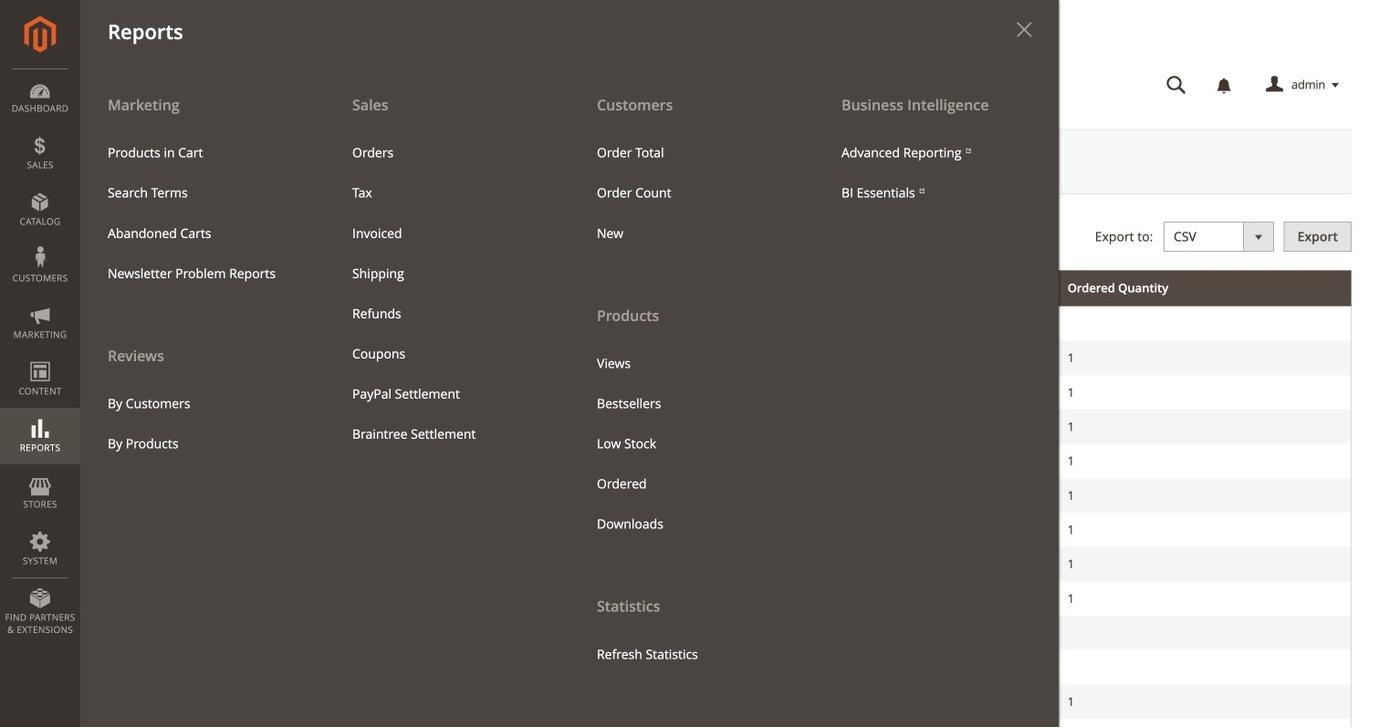 Task type: locate. For each thing, give the bounding box(es) containing it.
None text field
[[160, 222, 297, 252]]

menu
[[80, 84, 1059, 728], [80, 84, 325, 464], [570, 84, 814, 675], [94, 133, 311, 294], [339, 133, 556, 455], [583, 133, 801, 254], [828, 133, 1045, 213], [583, 344, 801, 545], [94, 384, 311, 464]]

menu bar
[[0, 0, 1059, 728]]

None text field
[[336, 222, 473, 252]]



Task type: describe. For each thing, give the bounding box(es) containing it.
magento admin panel image
[[24, 16, 56, 53]]



